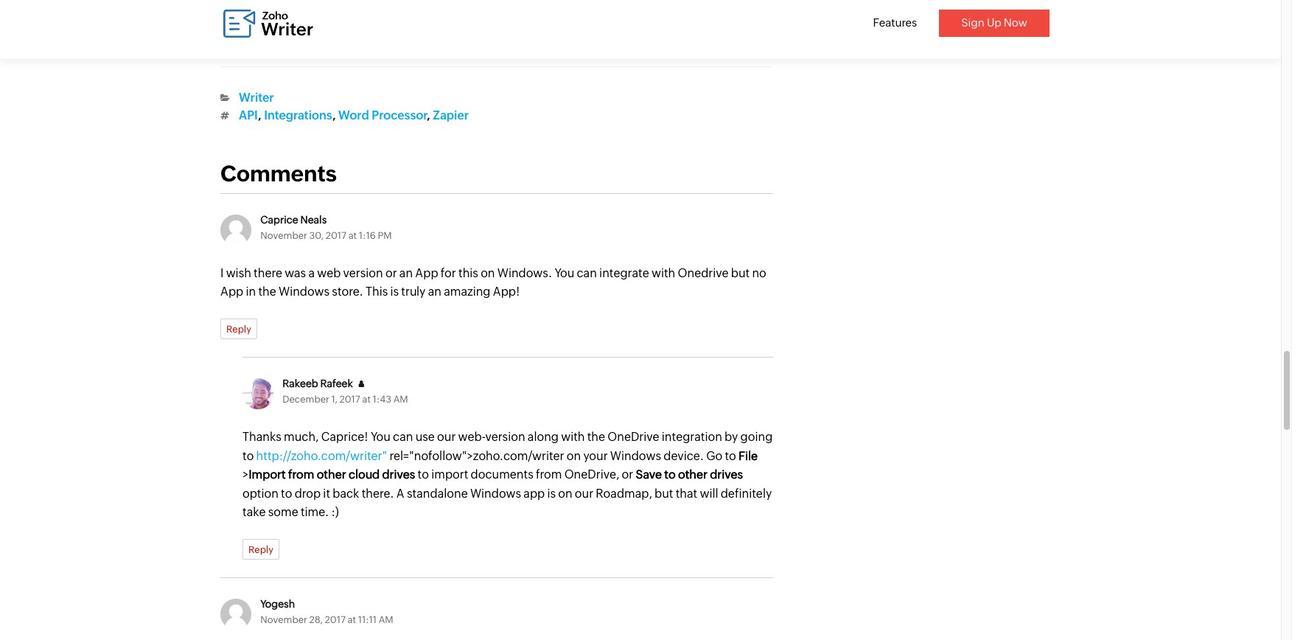 Task type: locate. For each thing, give the bounding box(es) containing it.
folder open image
[[221, 94, 230, 103]]

at left '1:16'
[[349, 230, 357, 241]]

drives
[[382, 468, 416, 482], [710, 468, 744, 482]]

to right save
[[665, 468, 676, 482]]

on right "app"
[[559, 487, 573, 501]]

from
[[288, 468, 315, 482], [536, 468, 562, 482]]

1 horizontal spatial from
[[536, 468, 562, 482]]

1 horizontal spatial drives
[[710, 468, 744, 482]]

version
[[343, 266, 383, 280], [486, 430, 526, 444]]

1 horizontal spatial app
[[415, 266, 439, 280]]

an right truly
[[428, 285, 442, 299]]

you inside thanks much, caprice! you can use our web-version along with the onedrive integration by going to
[[371, 430, 391, 444]]

1 vertical spatial or
[[622, 468, 634, 482]]

1 vertical spatial is
[[548, 487, 556, 501]]

reply down the in
[[226, 324, 251, 335]]

comments
[[221, 161, 337, 187]]

import
[[432, 468, 469, 482]]

version up this
[[343, 266, 383, 280]]

0 vertical spatial app
[[415, 266, 439, 280]]

1 other from the left
[[317, 468, 346, 482]]

0 vertical spatial reply link
[[221, 319, 257, 339]]

version up "rel="nofollow">zoho.com/writer"
[[486, 430, 526, 444]]

an
[[400, 266, 413, 280], [428, 285, 442, 299]]

writer link
[[239, 91, 274, 105]]

2017 right 30,
[[326, 230, 347, 241]]

time.
[[301, 505, 329, 519]]

at for can
[[362, 394, 371, 405]]

0 horizontal spatial app
[[221, 285, 244, 299]]

our
[[437, 430, 456, 444], [575, 487, 594, 501]]

0 horizontal spatial from
[[288, 468, 315, 482]]

1 vertical spatial november
[[261, 614, 307, 625]]

2017
[[326, 230, 347, 241], [340, 394, 361, 405], [325, 614, 346, 625]]

reply link down 'take'
[[243, 539, 280, 560]]

0 horizontal spatial windows
[[279, 285, 330, 299]]

0 vertical spatial you
[[555, 266, 575, 280]]

an up truly
[[400, 266, 413, 280]]

definitely
[[721, 487, 772, 501]]

11:11
[[358, 614, 377, 625]]

on right this
[[481, 266, 495, 280]]

reply link down the in
[[221, 319, 257, 339]]

1 horizontal spatial is
[[548, 487, 556, 501]]

1 vertical spatial can
[[393, 430, 413, 444]]

0 horizontal spatial an
[[400, 266, 413, 280]]

1 vertical spatial an
[[428, 285, 442, 299]]

with up your
[[561, 430, 585, 444]]

or up roadmap,
[[622, 468, 634, 482]]

a
[[309, 266, 315, 280]]

the up your
[[588, 430, 606, 444]]

app left for
[[415, 266, 439, 280]]

november down caprice
[[261, 230, 307, 241]]

on left your
[[567, 449, 581, 463]]

1 vertical spatial app
[[221, 285, 244, 299]]

1 horizontal spatial our
[[575, 487, 594, 501]]

is right "app"
[[548, 487, 556, 501]]

0 horizontal spatial other
[[317, 468, 346, 482]]

0 vertical spatial on
[[481, 266, 495, 280]]

yogesh
[[261, 598, 295, 610]]

reply link for thanks much, caprice! you can use our web-version along with the onedrive integration by going to
[[243, 539, 280, 560]]

can
[[577, 266, 597, 280], [393, 430, 413, 444]]

the right the in
[[258, 285, 276, 299]]

, left zapier link
[[427, 109, 431, 123]]

0 vertical spatial the
[[258, 285, 276, 299]]

zapier
[[433, 109, 469, 123]]

from up "app"
[[536, 468, 562, 482]]

the
[[258, 285, 276, 299], [588, 430, 606, 444]]

on
[[481, 266, 495, 280], [567, 449, 581, 463], [559, 487, 573, 501]]

now
[[1004, 16, 1028, 29]]

integration
[[662, 430, 723, 444]]

0 horizontal spatial but
[[655, 487, 674, 501]]

from up drop
[[288, 468, 315, 482]]

can inside thanks much, caprice! you can use our web-version along with the onedrive integration by going to
[[393, 430, 413, 444]]

1 vertical spatial reply
[[249, 544, 274, 555]]

0 horizontal spatial or
[[386, 266, 397, 280]]

app
[[524, 487, 545, 501]]

1 from from the left
[[288, 468, 315, 482]]

word processor link
[[339, 109, 427, 123]]

2017 right 28,
[[325, 614, 346, 625]]

but left no
[[731, 266, 750, 280]]

wish
[[226, 266, 251, 280]]

to up standalone
[[418, 468, 429, 482]]

2 vertical spatial at
[[348, 614, 356, 625]]

1 vertical spatial the
[[588, 430, 606, 444]]

november for yogesh
[[261, 614, 307, 625]]

windows down documents
[[470, 487, 521, 501]]

am right 1:43
[[394, 394, 408, 405]]

or up this
[[386, 266, 397, 280]]

2 vertical spatial on
[[559, 487, 573, 501]]

0 horizontal spatial you
[[371, 430, 391, 444]]

is
[[391, 285, 399, 299], [548, 487, 556, 501]]

app left the in
[[221, 285, 244, 299]]

0 vertical spatial 2017
[[326, 230, 347, 241]]

1 horizontal spatial you
[[555, 266, 575, 280]]

0 horizontal spatial ,
[[258, 109, 262, 123]]

no
[[753, 266, 767, 280]]

windows inside i wish there was a web version or an app for this on windows. you can integrate with onedrive but no app in the windows store. this is truly an amazing app!
[[279, 285, 330, 299]]

or
[[386, 266, 397, 280], [622, 468, 634, 482]]

2 november from the top
[[261, 614, 307, 625]]

this
[[366, 285, 388, 299]]

with right integrate
[[652, 266, 676, 280]]

0 vertical spatial am
[[394, 394, 408, 405]]

0 vertical spatial but
[[731, 266, 750, 280]]

http://zoho.com/writer" link
[[256, 449, 387, 463]]

1 horizontal spatial but
[[731, 266, 750, 280]]

november down yogesh
[[261, 614, 307, 625]]

drives down go
[[710, 468, 744, 482]]

2 horizontal spatial ,
[[427, 109, 431, 123]]

hashtag image
[[221, 112, 229, 120]]

other
[[317, 468, 346, 482], [679, 468, 708, 482]]

1 vertical spatial at
[[362, 394, 371, 405]]

1 horizontal spatial can
[[577, 266, 597, 280]]

1 vertical spatial but
[[655, 487, 674, 501]]

our down onedrive,
[[575, 487, 594, 501]]

sign up now
[[962, 16, 1028, 29]]

to up some
[[281, 487, 292, 501]]

, left word
[[332, 109, 336, 123]]

reply link
[[221, 319, 257, 339], [243, 539, 280, 560]]

2 horizontal spatial windows
[[611, 449, 662, 463]]

drives up a
[[382, 468, 416, 482]]

november 28, 2017 at 11:11 am link
[[261, 614, 394, 625]]

0 horizontal spatial the
[[258, 285, 276, 299]]

1 horizontal spatial the
[[588, 430, 606, 444]]

0 horizontal spatial drives
[[382, 468, 416, 482]]

1 vertical spatial windows
[[611, 449, 662, 463]]

0 horizontal spatial with
[[561, 430, 585, 444]]

can left use
[[393, 430, 413, 444]]

0 vertical spatial our
[[437, 430, 456, 444]]

0 vertical spatial is
[[391, 285, 399, 299]]

am right 11:11
[[379, 614, 394, 625]]

1 november from the top
[[261, 230, 307, 241]]

at left 11:11
[[348, 614, 356, 625]]

in
[[246, 285, 256, 299]]

,
[[258, 109, 262, 123], [332, 109, 336, 123], [427, 109, 431, 123]]

other up it
[[317, 468, 346, 482]]

with
[[652, 266, 676, 280], [561, 430, 585, 444]]

with inside thanks much, caprice! you can use our web-version along with the onedrive integration by going to
[[561, 430, 585, 444]]

can left integrate
[[577, 266, 597, 280]]

1 vertical spatial reply link
[[243, 539, 280, 560]]

1 horizontal spatial or
[[622, 468, 634, 482]]

but left that at the bottom right
[[655, 487, 674, 501]]

import
[[249, 468, 286, 482]]

0 horizontal spatial version
[[343, 266, 383, 280]]

at
[[349, 230, 357, 241], [362, 394, 371, 405], [348, 614, 356, 625]]

to up >
[[243, 449, 254, 463]]

windows down a
[[279, 285, 330, 299]]

thanks
[[243, 430, 282, 444]]

other up that at the bottom right
[[679, 468, 708, 482]]

0 horizontal spatial our
[[437, 430, 456, 444]]

was
[[285, 266, 306, 280]]

you right the windows.
[[555, 266, 575, 280]]

on inside i wish there was a web version or an app for this on windows. you can integrate with onedrive but no app in the windows store. this is truly an amazing app!
[[481, 266, 495, 280]]

0 vertical spatial version
[[343, 266, 383, 280]]

0 vertical spatial reply
[[226, 324, 251, 335]]

0 vertical spatial or
[[386, 266, 397, 280]]

0 vertical spatial at
[[349, 230, 357, 241]]

1 vertical spatial am
[[379, 614, 394, 625]]

windows
[[279, 285, 330, 299], [611, 449, 662, 463], [470, 487, 521, 501]]

1 vertical spatial 2017
[[340, 394, 361, 405]]

1 horizontal spatial with
[[652, 266, 676, 280]]

28,
[[309, 614, 323, 625]]

is right this
[[391, 285, 399, 299]]

, down writer
[[258, 109, 262, 123]]

to
[[243, 449, 254, 463], [725, 449, 737, 463], [418, 468, 429, 482], [665, 468, 676, 482], [281, 487, 292, 501]]

1 horizontal spatial windows
[[470, 487, 521, 501]]

reply
[[226, 324, 251, 335], [249, 544, 274, 555]]

option
[[243, 487, 279, 501]]

1 horizontal spatial other
[[679, 468, 708, 482]]

2017 right 1,
[[340, 394, 361, 405]]

you
[[555, 266, 575, 280], [371, 430, 391, 444]]

http://zoho.com/writer" rel="nofollow">zoho.com/writer on your windows device. go to file > import from other cloud drives to import documents from onedrive, or save to other drives option to drop it back there. a standalone windows app is on our roadmap, but that will definitely take some time. :)
[[243, 449, 772, 519]]

1 vertical spatial with
[[561, 430, 585, 444]]

reply down 'take'
[[249, 544, 274, 555]]

am for yogesh
[[379, 614, 394, 625]]

truly
[[401, 285, 426, 299]]

0 vertical spatial november
[[261, 230, 307, 241]]

our inside the http://zoho.com/writer" rel="nofollow">zoho.com/writer on your windows device. go to file > import from other cloud drives to import documents from onedrive, or save to other drives option to drop it back there. a standalone windows app is on our roadmap, but that will definitely take some time. :)
[[575, 487, 594, 501]]

december
[[283, 394, 330, 405]]

1 horizontal spatial version
[[486, 430, 526, 444]]

go
[[707, 449, 723, 463]]

2017 for you
[[340, 394, 361, 405]]

1 vertical spatial our
[[575, 487, 594, 501]]

you right caprice!
[[371, 430, 391, 444]]

windows down onedrive
[[611, 449, 662, 463]]

1 horizontal spatial an
[[428, 285, 442, 299]]

0 vertical spatial windows
[[279, 285, 330, 299]]

at left 1:43
[[362, 394, 371, 405]]

0 horizontal spatial can
[[393, 430, 413, 444]]

november
[[261, 230, 307, 241], [261, 614, 307, 625]]

0 vertical spatial with
[[652, 266, 676, 280]]

1 horizontal spatial ,
[[332, 109, 336, 123]]

to right go
[[725, 449, 737, 463]]

0 vertical spatial can
[[577, 266, 597, 280]]

0 horizontal spatial is
[[391, 285, 399, 299]]

1 vertical spatial you
[[371, 430, 391, 444]]

our right use
[[437, 430, 456, 444]]

3 , from the left
[[427, 109, 431, 123]]

rel="nofollow">zoho.com/writer
[[390, 449, 565, 463]]

1 vertical spatial version
[[486, 430, 526, 444]]



Task type: describe. For each thing, give the bounding box(es) containing it.
use
[[416, 430, 435, 444]]

integrations
[[264, 109, 332, 123]]

>
[[243, 468, 249, 482]]

november 30, 2017 at 1:16 pm link
[[261, 230, 392, 241]]

your
[[584, 449, 608, 463]]

the inside thanks much, caprice! you can use our web-version along with the onedrive integration by going to
[[588, 430, 606, 444]]

1:43
[[373, 394, 392, 405]]

the inside i wish there was a web version or an app for this on windows. you can integrate with onedrive but no app in the windows store. this is truly an amazing app!
[[258, 285, 276, 299]]

features link
[[874, 16, 918, 29]]

is inside i wish there was a web version or an app for this on windows. you can integrate with onedrive but no app in the windows store. this is truly an amazing app!
[[391, 285, 399, 299]]

onedrive,
[[565, 468, 620, 482]]

neals
[[301, 214, 327, 225]]

integrate
[[600, 266, 650, 280]]

1,
[[332, 394, 338, 405]]

app!
[[493, 285, 520, 299]]

2 other from the left
[[679, 468, 708, 482]]

save
[[636, 468, 662, 482]]

processor
[[372, 109, 427, 123]]

you inside i wish there was a web version or an app for this on windows. you can integrate with onedrive but no app in the windows store. this is truly an amazing app!
[[555, 266, 575, 280]]

caprice neals
[[261, 214, 327, 225]]

api link
[[239, 109, 258, 123]]

it
[[323, 487, 330, 501]]

:)
[[332, 505, 339, 519]]

that
[[676, 487, 698, 501]]

much,
[[284, 430, 319, 444]]

sign up now link
[[940, 10, 1050, 37]]

windows.
[[498, 266, 553, 280]]

store.
[[332, 285, 363, 299]]

word
[[339, 109, 369, 123]]

roadmap,
[[596, 487, 653, 501]]

features
[[874, 16, 918, 29]]

writer
[[239, 91, 274, 105]]

1 vertical spatial on
[[567, 449, 581, 463]]

2 vertical spatial 2017
[[325, 614, 346, 625]]

1:16
[[359, 230, 376, 241]]

our inside thanks much, caprice! you can use our web-version along with the onedrive integration by going to
[[437, 430, 456, 444]]

reply for i wish there was a web version or an app for this on windows. you can integrate with onedrive but no app in the windows store. this is truly an amazing app!
[[226, 324, 251, 335]]

version inside i wish there was a web version or an app for this on windows. you can integrate with onedrive but no app in the windows store. this is truly an amazing app!
[[343, 266, 383, 280]]

but inside the http://zoho.com/writer" rel="nofollow">zoho.com/writer on your windows device. go to file > import from other cloud drives to import documents from onedrive, or save to other drives option to drop it back there. a standalone windows app is on our roadmap, but that will definitely take some time. :)
[[655, 487, 674, 501]]

a
[[397, 487, 405, 501]]

version inside thanks much, caprice! you can use our web-version along with the onedrive integration by going to
[[486, 430, 526, 444]]

onedrive
[[678, 266, 729, 280]]

back
[[333, 487, 360, 501]]

1 , from the left
[[258, 109, 262, 123]]

2 drives from the left
[[710, 468, 744, 482]]

2 , from the left
[[332, 109, 336, 123]]

file
[[739, 449, 758, 463]]

standalone
[[407, 487, 468, 501]]

rakeeb rafeek
[[283, 378, 353, 389]]

zapier link
[[433, 109, 469, 123]]

december 1, 2017 at 1:43 am link
[[283, 394, 408, 405]]

but inside i wish there was a web version or an app for this on windows. you can integrate with onedrive but no app in the windows store. this is truly an amazing app!
[[731, 266, 750, 280]]

take
[[243, 505, 266, 519]]

drop
[[295, 487, 321, 501]]

0 vertical spatial an
[[400, 266, 413, 280]]

or inside the http://zoho.com/writer" rel="nofollow">zoho.com/writer on your windows device. go to file > import from other cloud drives to import documents from onedrive, or save to other drives option to drop it back there. a standalone windows app is on our roadmap, but that will definitely take some time. :)
[[622, 468, 634, 482]]

or inside i wish there was a web version or an app for this on windows. you can integrate with onedrive but no app in the windows store. this is truly an amazing app!
[[386, 266, 397, 280]]

web
[[317, 266, 341, 280]]

web-
[[458, 430, 486, 444]]

2017 for was
[[326, 230, 347, 241]]

2 vertical spatial windows
[[470, 487, 521, 501]]

pm
[[378, 230, 392, 241]]

http://zoho.com/writer"
[[256, 449, 387, 463]]

i wish there was a web version or an app for this on windows. you can integrate with onedrive but no app in the windows store. this is truly an amazing app!
[[221, 266, 767, 299]]

device.
[[664, 449, 704, 463]]

is inside the http://zoho.com/writer" rel="nofollow">zoho.com/writer on your windows device. go to file > import from other cloud drives to import documents from onedrive, or save to other drives option to drop it back there. a standalone windows app is on our roadmap, but that will definitely take some time. :)
[[548, 487, 556, 501]]

for
[[441, 266, 456, 280]]

2 from from the left
[[536, 468, 562, 482]]

november for caprice neals
[[261, 230, 307, 241]]

will
[[700, 487, 719, 501]]

amazing
[[444, 285, 491, 299]]

caprice
[[261, 214, 298, 225]]

this
[[459, 266, 479, 280]]

november 30, 2017 at 1:16 pm
[[261, 230, 392, 241]]

some
[[268, 505, 298, 519]]

reply for thanks much, caprice! you can use our web-version along with the onedrive integration by going to
[[249, 544, 274, 555]]

rakeeb
[[283, 378, 318, 389]]

thanks much, caprice! you can use our web-version along with the onedrive integration by going to
[[243, 430, 773, 463]]

by
[[725, 430, 739, 444]]

to inside thanks much, caprice! you can use our web-version along with the onedrive integration by going to
[[243, 449, 254, 463]]

cloud
[[349, 468, 380, 482]]

december 1, 2017 at 1:43 am
[[283, 394, 408, 405]]

30,
[[309, 230, 324, 241]]

along
[[528, 430, 559, 444]]

i
[[221, 266, 224, 280]]

at for a
[[349, 230, 357, 241]]

sign
[[962, 16, 985, 29]]

api
[[239, 109, 258, 123]]

api , integrations , word processor , zapier
[[239, 109, 469, 123]]

caprice!
[[321, 430, 369, 444]]

with inside i wish there was a web version or an app for this on windows. you can integrate with onedrive but no app in the windows store. this is truly an amazing app!
[[652, 266, 676, 280]]

integrations link
[[264, 109, 332, 123]]

up
[[988, 16, 1002, 29]]

am for rakeeb rafeek
[[394, 394, 408, 405]]

reply link for i wish there was a web version or an app for this on windows. you can integrate with onedrive but no app in the windows store. this is truly an amazing app!
[[221, 319, 257, 339]]

there.
[[362, 487, 394, 501]]

onedrive
[[608, 430, 660, 444]]

can inside i wish there was a web version or an app for this on windows. you can integrate with onedrive but no app in the windows store. this is truly an amazing app!
[[577, 266, 597, 280]]

1 drives from the left
[[382, 468, 416, 482]]

documents
[[471, 468, 534, 482]]

rafeek
[[320, 378, 353, 389]]

going
[[741, 430, 773, 444]]

november 28, 2017 at 11:11 am
[[261, 614, 394, 625]]



Task type: vqa. For each thing, say whether or not it's contained in the screenshot.
Caprice Neals
yes



